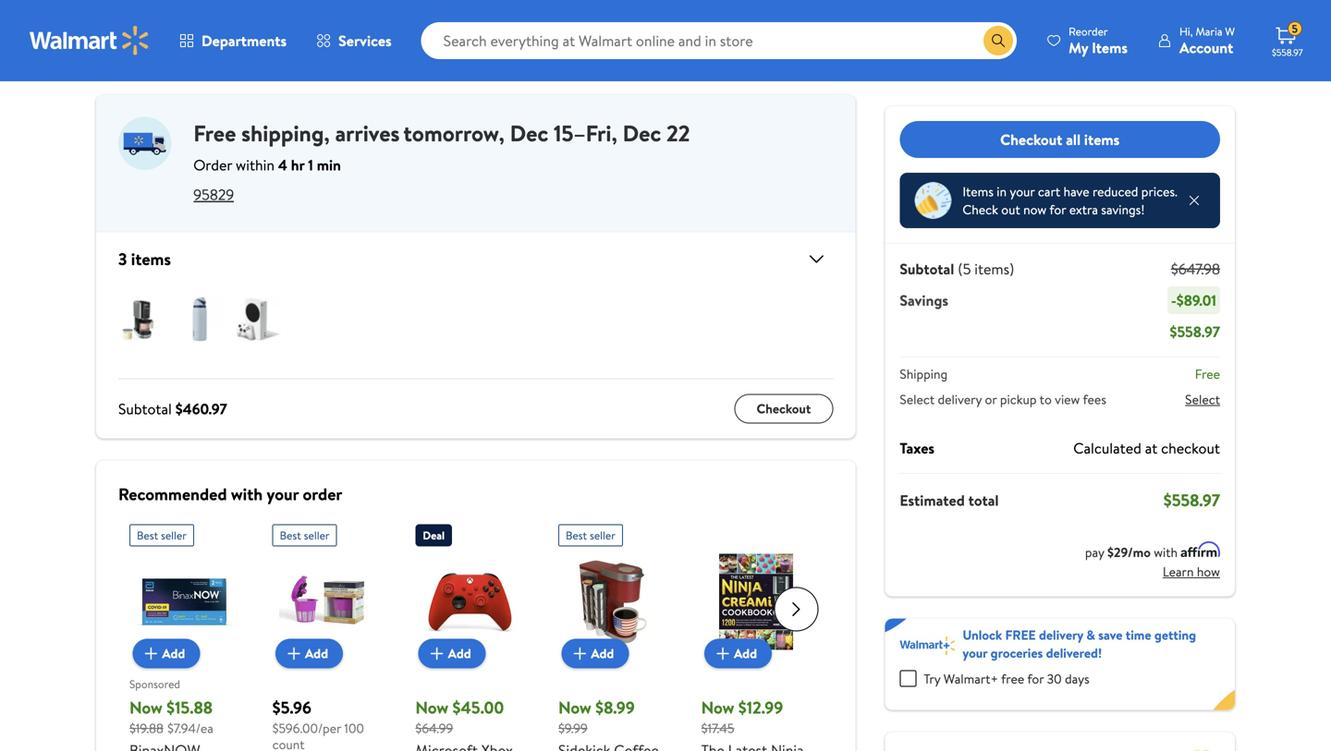 Task type: describe. For each thing, give the bounding box(es) containing it.
prices.
[[1141, 183, 1177, 201]]

1 vertical spatial $558.97
[[1170, 322, 1220, 342]]

days
[[1065, 670, 1090, 688]]

add to cart image for now $15.88
[[140, 643, 162, 665]]

close nudge image
[[1187, 193, 1202, 208]]

taxes
[[900, 438, 935, 458]]

30
[[1047, 670, 1062, 688]]

hi, maria w account
[[1179, 24, 1235, 58]]

now for now $8.99
[[558, 697, 591, 720]]

pickup
[[1000, 391, 1037, 409]]

now
[[1023, 201, 1047, 219]]

count
[[272, 736, 305, 752]]

0 horizontal spatial for
[[1027, 670, 1044, 688]]

add button for now $15.88
[[132, 639, 200, 669]]

95829
[[193, 184, 234, 205]]

15–fri,
[[554, 118, 617, 149]]

now for now $12.99
[[701, 697, 734, 720]]

extra
[[1069, 201, 1098, 219]]

free shipping, arrives tomorrow, dec 15 to fri, dec 22 95829 element
[[96, 95, 855, 217]]

$5.96 group
[[272, 517, 382, 752]]

view all items image
[[798, 248, 828, 270]]

add for now $45.00
[[448, 645, 471, 663]]

fulfillment logo image
[[118, 117, 171, 170]]

items inside button
[[1084, 129, 1120, 150]]

groceries
[[991, 644, 1043, 662]]

$12.99
[[738, 697, 783, 720]]

items inside reorder my items
[[1092, 37, 1128, 58]]

select for the select button
[[1185, 391, 1220, 409]]

walmart+
[[944, 670, 998, 688]]

checkout all items button
[[900, 121, 1220, 158]]

$5.96 $596.00/per 100 count
[[272, 697, 364, 752]]

best seller for $5.96
[[280, 528, 330, 544]]

$29/mo
[[1107, 544, 1151, 562]]

$5.96
[[272, 697, 311, 720]]

unlock
[[963, 626, 1002, 644]]

add inside $5.96 group
[[305, 645, 328, 663]]

$64.99
[[415, 720, 453, 738]]

100
[[344, 720, 364, 738]]

in
[[997, 183, 1007, 201]]

arrives
[[335, 118, 400, 149]]

checkout
[[1161, 438, 1220, 458]]

estimated
[[900, 490, 965, 511]]

select for select delivery or pickup to view fees
[[900, 391, 935, 409]]

subtotal (5 items)
[[900, 259, 1014, 279]]

estimated total
[[900, 490, 999, 511]]

learn how
[[1163, 563, 1220, 581]]

delivered!
[[1046, 644, 1102, 662]]

add to cart image for best seller
[[283, 643, 305, 665]]

subtotal for subtotal (5 items)
[[900, 259, 954, 279]]

Search search field
[[421, 22, 1017, 59]]

order
[[193, 155, 232, 175]]

$647.98
[[1171, 259, 1220, 279]]

items inside items in your cart have reduced prices. check out now for extra savings!
[[963, 183, 994, 201]]

pay
[[1085, 544, 1104, 562]]

microsoft xbox series s with addon services image
[[237, 297, 281, 342]]

time
[[1126, 626, 1151, 644]]

deal
[[423, 528, 445, 544]]

now inside sponsored now $15.88 $19.88 $7.94/ea
[[129, 697, 163, 720]]

(5
[[958, 259, 971, 279]]

free for free shipping , arrives tomorrow, dec 15–fri, dec 22 order within 4 hr 1 min 95829
[[193, 118, 236, 149]]

free for free
[[1195, 365, 1220, 383]]

-$89.01
[[1171, 290, 1216, 311]]

departments
[[202, 31, 287, 51]]

&
[[1086, 626, 1095, 644]]

0 vertical spatial $558.97
[[1272, 46, 1303, 59]]

sponsored
[[129, 677, 180, 692]]

best for $5.96
[[280, 528, 301, 544]]

add for now $8.99
[[591, 645, 614, 663]]

to
[[1040, 391, 1052, 409]]

items in your cart have reduced prices. check out now for extra savings!
[[963, 183, 1177, 219]]

3
[[118, 248, 127, 271]]

reduced
[[1093, 183, 1138, 201]]

$7.94/ea
[[167, 720, 213, 738]]

checkout button
[[734, 394, 833, 424]]

subtotal for subtotal $98.00
[[118, 33, 172, 53]]

hr
[[291, 155, 305, 175]]

add inside now $12.99 group
[[734, 645, 757, 663]]

your for in
[[1010, 183, 1035, 201]]

checkout for checkout
[[757, 400, 811, 418]]

view
[[1055, 391, 1080, 409]]

recommended with your order
[[118, 483, 342, 506]]

now $8.99 group
[[558, 517, 668, 752]]

maria
[[1196, 24, 1222, 39]]

seller for sponsored
[[161, 528, 187, 544]]

$9.99
[[558, 720, 588, 738]]

calculated at checkout
[[1073, 438, 1220, 458]]

0 horizontal spatial items
[[131, 248, 171, 271]]

checkout for checkout all items
[[1000, 129, 1062, 150]]

unlock free delivery & save time getting your groceries delivered!
[[963, 626, 1196, 662]]

getting
[[1154, 626, 1196, 644]]

order
[[303, 483, 342, 506]]

now $15.88 group
[[129, 517, 239, 752]]

how
[[1197, 563, 1220, 581]]

Walmart Site-Wide search field
[[421, 22, 1017, 59]]

0 horizontal spatial with
[[231, 483, 263, 506]]

$89.01
[[1176, 290, 1216, 311]]

try
[[924, 670, 940, 688]]

total
[[968, 490, 999, 511]]

4
[[278, 155, 287, 175]]

2 dec from the left
[[623, 118, 661, 149]]

cart
[[1038, 183, 1060, 201]]

all
[[1066, 129, 1081, 150]]

calculated
[[1073, 438, 1141, 458]]

search icon image
[[991, 33, 1006, 48]]

add button inside now $12.99 group
[[704, 639, 772, 669]]

add button for now $45.00
[[418, 639, 486, 669]]

add to cart image for now $8.99
[[569, 643, 591, 665]]

subtotal $98.00
[[118, 33, 220, 53]]

shipping
[[241, 118, 324, 149]]

free
[[1005, 626, 1036, 644]]

w
[[1225, 24, 1235, 39]]

owala freesip stainless steel water bottle, 32oz blue with addon services image
[[177, 297, 222, 342]]

tomorrow,
[[403, 118, 505, 149]]

hi,
[[1179, 24, 1193, 39]]

1
[[308, 155, 313, 175]]

3 items
[[118, 248, 171, 271]]



Task type: vqa. For each thing, say whether or not it's contained in the screenshot.
$460.97
yes



Task type: locate. For each thing, give the bounding box(es) containing it.
add inside now $15.88 group
[[162, 645, 185, 663]]

0 vertical spatial subtotal
[[118, 33, 172, 53]]

best seller
[[137, 528, 187, 544], [280, 528, 330, 544], [566, 528, 615, 544]]

5 add button from the left
[[704, 639, 772, 669]]

1 best from the left
[[137, 528, 158, 544]]

savings!
[[1101, 201, 1145, 219]]

add to cart image up "now $8.99 $9.99"
[[569, 643, 591, 665]]

your up walmart+
[[963, 644, 988, 662]]

0 horizontal spatial best
[[137, 528, 158, 544]]

1 horizontal spatial delivery
[[1039, 626, 1083, 644]]

0 horizontal spatial free
[[193, 118, 236, 149]]

add to cart image for deal
[[426, 643, 448, 665]]

dec
[[510, 118, 548, 149], [623, 118, 661, 149]]

best seller for sponsored
[[137, 528, 187, 544]]

affirm image
[[1181, 542, 1220, 557]]

add to cart image up sponsored
[[140, 643, 162, 665]]

departments button
[[165, 18, 301, 63]]

add button up sponsored
[[132, 639, 200, 669]]

0 horizontal spatial items
[[963, 183, 994, 201]]

1 vertical spatial for
[[1027, 670, 1044, 688]]

subtotal up savings
[[900, 259, 954, 279]]

out
[[1001, 201, 1020, 219]]

2 horizontal spatial best
[[566, 528, 587, 544]]

1 add to cart image from the left
[[140, 643, 162, 665]]

1 add button from the left
[[132, 639, 200, 669]]

add button up '$8.99'
[[561, 639, 629, 669]]

1 select from the left
[[900, 391, 935, 409]]

now
[[129, 697, 163, 720], [415, 697, 448, 720], [558, 697, 591, 720], [701, 697, 734, 720]]

1 vertical spatial subtotal
[[900, 259, 954, 279]]

free up order
[[193, 118, 236, 149]]

1 horizontal spatial dec
[[623, 118, 661, 149]]

have
[[1064, 183, 1089, 201]]

best inside now $15.88 group
[[137, 528, 158, 544]]

3 now from the left
[[558, 697, 591, 720]]

now for now $45.00
[[415, 697, 448, 720]]

1 horizontal spatial add to cart image
[[569, 643, 591, 665]]

Try Walmart+ free for 30 days checkbox
[[900, 671, 916, 687]]

add to cart image inside $5.96 group
[[283, 643, 305, 665]]

select button
[[1185, 391, 1220, 409]]

2 vertical spatial subtotal
[[118, 399, 172, 419]]

ninja creami, ice cream maker, 5 one-touch programs, (2) 16oz. pints with storage lids nc300 with addon services image
[[118, 297, 163, 342]]

add up '$8.99'
[[591, 645, 614, 663]]

$98.00
[[175, 33, 220, 53]]

2 add to cart image from the left
[[426, 643, 448, 665]]

select up checkout on the right of page
[[1185, 391, 1220, 409]]

best inside $5.96 group
[[280, 528, 301, 544]]

savings
[[900, 290, 948, 311]]

now down sponsored
[[129, 697, 163, 720]]

0 vertical spatial with
[[231, 483, 263, 506]]

items
[[1084, 129, 1120, 150], [131, 248, 171, 271]]

add up "$12.99"
[[734, 645, 757, 663]]

my
[[1069, 37, 1088, 58]]

0 vertical spatial checkout
[[1000, 129, 1062, 150]]

2 horizontal spatial best seller
[[566, 528, 615, 544]]

at
[[1145, 438, 1158, 458]]

1 horizontal spatial your
[[963, 644, 988, 662]]

1 vertical spatial items
[[131, 248, 171, 271]]

2 horizontal spatial add to cart image
[[712, 643, 734, 665]]

delivery inside unlock free delivery & save time getting your groceries delivered!
[[1039, 626, 1083, 644]]

banner
[[885, 619, 1235, 710]]

free shipping , arrives tomorrow, dec 15–fri, dec 22 order within 4 hr 1 min 95829
[[193, 118, 690, 205]]

with up the learn
[[1154, 544, 1178, 562]]

4 add from the left
[[591, 645, 614, 663]]

delivery
[[938, 391, 982, 409], [1039, 626, 1083, 644]]

add button inside now $8.99 group
[[561, 639, 629, 669]]

walmart plus image
[[900, 637, 955, 655]]

0 horizontal spatial add to cart image
[[283, 643, 305, 665]]

now $45.00 $64.99
[[415, 697, 504, 738]]

add button up "$12.99"
[[704, 639, 772, 669]]

checkout inside checkout all items button
[[1000, 129, 1062, 150]]

1 add to cart image from the left
[[283, 643, 305, 665]]

0 horizontal spatial best seller
[[137, 528, 187, 544]]

add button
[[132, 639, 200, 669], [275, 639, 343, 669], [418, 639, 486, 669], [561, 639, 629, 669], [704, 639, 772, 669]]

or
[[985, 391, 997, 409]]

$19.88
[[129, 720, 164, 738]]

account
[[1179, 37, 1233, 58]]

seller
[[161, 528, 187, 544], [304, 528, 330, 544], [590, 528, 615, 544]]

1 horizontal spatial with
[[1154, 544, 1178, 562]]

seller inside now $15.88 group
[[161, 528, 187, 544]]

free up the select button
[[1195, 365, 1220, 383]]

$558.97 up affirm icon
[[1164, 489, 1220, 512]]

dec left 22 at the right of page
[[623, 118, 661, 149]]

0 horizontal spatial dec
[[510, 118, 548, 149]]

add button up $5.96
[[275, 639, 343, 669]]

now $45.00 group
[[415, 517, 525, 752]]

best inside now $8.99 group
[[566, 528, 587, 544]]

-
[[1171, 290, 1176, 311]]

1 horizontal spatial for
[[1049, 201, 1066, 219]]

for left 30
[[1027, 670, 1044, 688]]

add to cart image inside now $8.99 group
[[569, 643, 591, 665]]

4 add button from the left
[[561, 639, 629, 669]]

best
[[137, 528, 158, 544], [280, 528, 301, 544], [566, 528, 587, 544]]

add to cart image inside now $45.00 group
[[426, 643, 448, 665]]

try walmart+ free for 30 days
[[924, 670, 1090, 688]]

within
[[236, 155, 274, 175]]

$558.97
[[1272, 46, 1303, 59], [1170, 322, 1220, 342], [1164, 489, 1220, 512]]

free inside free shipping , arrives tomorrow, dec 15–fri, dec 22 order within 4 hr 1 min 95829
[[193, 118, 236, 149]]

add to cart image up now $12.99 $17.45
[[712, 643, 734, 665]]

$460.97
[[175, 399, 227, 419]]

2 add button from the left
[[275, 639, 343, 669]]

check
[[963, 201, 998, 219]]

1 vertical spatial your
[[267, 483, 299, 506]]

add button inside $5.96 group
[[275, 639, 343, 669]]

0 vertical spatial free
[[193, 118, 236, 149]]

reorder my items
[[1069, 24, 1128, 58]]

0 vertical spatial delivery
[[938, 391, 982, 409]]

1 vertical spatial delivery
[[1039, 626, 1083, 644]]

add up $5.96
[[305, 645, 328, 663]]

items left in
[[963, 183, 994, 201]]

for inside items in your cart have reduced prices. check out now for extra savings!
[[1049, 201, 1066, 219]]

2 horizontal spatial your
[[1010, 183, 1035, 201]]

$558.97 down -$89.01
[[1170, 322, 1220, 342]]

3 add to cart image from the left
[[712, 643, 734, 665]]

1 vertical spatial free
[[1195, 365, 1220, 383]]

select
[[900, 391, 935, 409], [1185, 391, 1220, 409]]

save
[[1098, 626, 1123, 644]]

2 add to cart image from the left
[[569, 643, 591, 665]]

subtotal for subtotal $460.97
[[118, 399, 172, 419]]

0 horizontal spatial select
[[900, 391, 935, 409]]

1 dec from the left
[[510, 118, 548, 149]]

4 now from the left
[[701, 697, 734, 720]]

your inside unlock free delivery & save time getting your groceries delivered!
[[963, 644, 988, 662]]

1 seller from the left
[[161, 528, 187, 544]]

fees
[[1083, 391, 1106, 409]]

recommended
[[118, 483, 227, 506]]

,
[[324, 118, 330, 149]]

$15.88
[[167, 697, 213, 720]]

seller for $5.96
[[304, 528, 330, 544]]

add up sponsored
[[162, 645, 185, 663]]

1 horizontal spatial select
[[1185, 391, 1220, 409]]

2 seller from the left
[[304, 528, 330, 544]]

now left '$8.99'
[[558, 697, 591, 720]]

1 horizontal spatial checkout
[[1000, 129, 1062, 150]]

delivery left &
[[1039, 626, 1083, 644]]

add to cart image
[[283, 643, 305, 665], [426, 643, 448, 665]]

items right the all at the right top
[[1084, 129, 1120, 150]]

next slide for horizontalscrollerrecommendations list image
[[774, 587, 818, 632]]

add for now $15.88
[[162, 645, 185, 663]]

95829 button
[[193, 184, 234, 205]]

add button for now $8.99
[[561, 639, 629, 669]]

0 horizontal spatial delivery
[[938, 391, 982, 409]]

dec left 15–fri,
[[510, 118, 548, 149]]

1 horizontal spatial add to cart image
[[426, 643, 448, 665]]

$8.99
[[595, 697, 635, 720]]

3 seller from the left
[[590, 528, 615, 544]]

1 horizontal spatial items
[[1084, 129, 1120, 150]]

1 horizontal spatial items
[[1092, 37, 1128, 58]]

now $12.99 $17.45
[[701, 697, 783, 738]]

now inside now $45.00 $64.99
[[415, 697, 448, 720]]

now inside now $12.99 $17.45
[[701, 697, 734, 720]]

add inside now $45.00 group
[[448, 645, 471, 663]]

2 vertical spatial your
[[963, 644, 988, 662]]

add button up $45.00
[[418, 639, 486, 669]]

shipping
[[900, 365, 948, 383]]

items right 3
[[131, 248, 171, 271]]

5 add from the left
[[734, 645, 757, 663]]

select delivery or pickup to view fees
[[900, 391, 1106, 409]]

walmart image
[[30, 26, 150, 55]]

add button inside now $45.00 group
[[418, 639, 486, 669]]

2 best seller from the left
[[280, 528, 330, 544]]

sponsored now $15.88 $19.88 $7.94/ea
[[129, 677, 213, 738]]

2 vertical spatial $558.97
[[1164, 489, 1220, 512]]

add to cart image up $5.96
[[283, 643, 305, 665]]

best seller inside $5.96 group
[[280, 528, 330, 544]]

for right now
[[1049, 201, 1066, 219]]

2 add from the left
[[305, 645, 328, 663]]

reorder
[[1069, 24, 1108, 39]]

your for with
[[267, 483, 299, 506]]

now inside "now $8.99 $9.99"
[[558, 697, 591, 720]]

reduced price image
[[914, 182, 951, 219]]

your left order
[[267, 483, 299, 506]]

0 vertical spatial your
[[1010, 183, 1035, 201]]

$558.97 down the 5
[[1272, 46, 1303, 59]]

1 vertical spatial items
[[963, 183, 994, 201]]

22
[[666, 118, 690, 149]]

subtotal left $98.00
[[118, 33, 172, 53]]

best seller inside now $15.88 group
[[137, 528, 187, 544]]

2 horizontal spatial seller
[[590, 528, 615, 544]]

services
[[338, 31, 392, 51]]

3 best seller from the left
[[566, 528, 615, 544]]

subtotal left $460.97
[[118, 399, 172, 419]]

checkout inside "checkout" button
[[757, 400, 811, 418]]

items)
[[975, 259, 1014, 279]]

checkout all items
[[1000, 129, 1120, 150]]

$17.45
[[701, 720, 734, 738]]

1 horizontal spatial free
[[1195, 365, 1220, 383]]

free
[[1001, 670, 1024, 688]]

0 horizontal spatial your
[[267, 483, 299, 506]]

0 horizontal spatial add to cart image
[[140, 643, 162, 665]]

2 now from the left
[[415, 697, 448, 720]]

0 horizontal spatial checkout
[[757, 400, 811, 418]]

2 best from the left
[[280, 528, 301, 544]]

add up $45.00
[[448, 645, 471, 663]]

3 add button from the left
[[418, 639, 486, 669]]

your inside items in your cart have reduced prices. check out now for extra savings!
[[1010, 183, 1035, 201]]

1 horizontal spatial seller
[[304, 528, 330, 544]]

services button
[[301, 18, 406, 63]]

banner containing unlock free delivery & save time getting your groceries delivered!
[[885, 619, 1235, 710]]

items right my
[[1092, 37, 1128, 58]]

add button inside now $15.88 group
[[132, 639, 200, 669]]

best seller inside now $8.99 group
[[566, 528, 615, 544]]

add
[[162, 645, 185, 663], [305, 645, 328, 663], [448, 645, 471, 663], [591, 645, 614, 663], [734, 645, 757, 663]]

now $8.99 $9.99
[[558, 697, 635, 738]]

add to cart image inside now $12.99 group
[[712, 643, 734, 665]]

subtotal
[[118, 33, 172, 53], [900, 259, 954, 279], [118, 399, 172, 419]]

$596.00/per
[[272, 720, 341, 738]]

2 select from the left
[[1185, 391, 1220, 409]]

select down shipping
[[900, 391, 935, 409]]

seller inside now $8.99 group
[[590, 528, 615, 544]]

learn
[[1163, 563, 1194, 581]]

add to cart image inside now $15.88 group
[[140, 643, 162, 665]]

1 vertical spatial with
[[1154, 544, 1178, 562]]

your right in
[[1010, 183, 1035, 201]]

add to cart image up now $45.00 $64.99
[[426, 643, 448, 665]]

now left "$12.99"
[[701, 697, 734, 720]]

3 add from the left
[[448, 645, 471, 663]]

0 vertical spatial for
[[1049, 201, 1066, 219]]

add to cart image
[[140, 643, 162, 665], [569, 643, 591, 665], [712, 643, 734, 665]]

0 vertical spatial items
[[1084, 129, 1120, 150]]

with right the 'recommended'
[[231, 483, 263, 506]]

seller inside $5.96 group
[[304, 528, 330, 544]]

0 vertical spatial items
[[1092, 37, 1128, 58]]

3 best from the left
[[566, 528, 587, 544]]

1 horizontal spatial best seller
[[280, 528, 330, 544]]

0 horizontal spatial seller
[[161, 528, 187, 544]]

now left $45.00
[[415, 697, 448, 720]]

1 best seller from the left
[[137, 528, 187, 544]]

subtotal $460.97
[[118, 399, 227, 419]]

add inside now $8.99 group
[[591, 645, 614, 663]]

now $12.99 group
[[701, 517, 811, 752]]

1 horizontal spatial best
[[280, 528, 301, 544]]

5
[[1292, 21, 1298, 37]]

1 now from the left
[[129, 697, 163, 720]]

delivery left or
[[938, 391, 982, 409]]

best for sponsored
[[137, 528, 158, 544]]

1 vertical spatial checkout
[[757, 400, 811, 418]]

1 add from the left
[[162, 645, 185, 663]]



